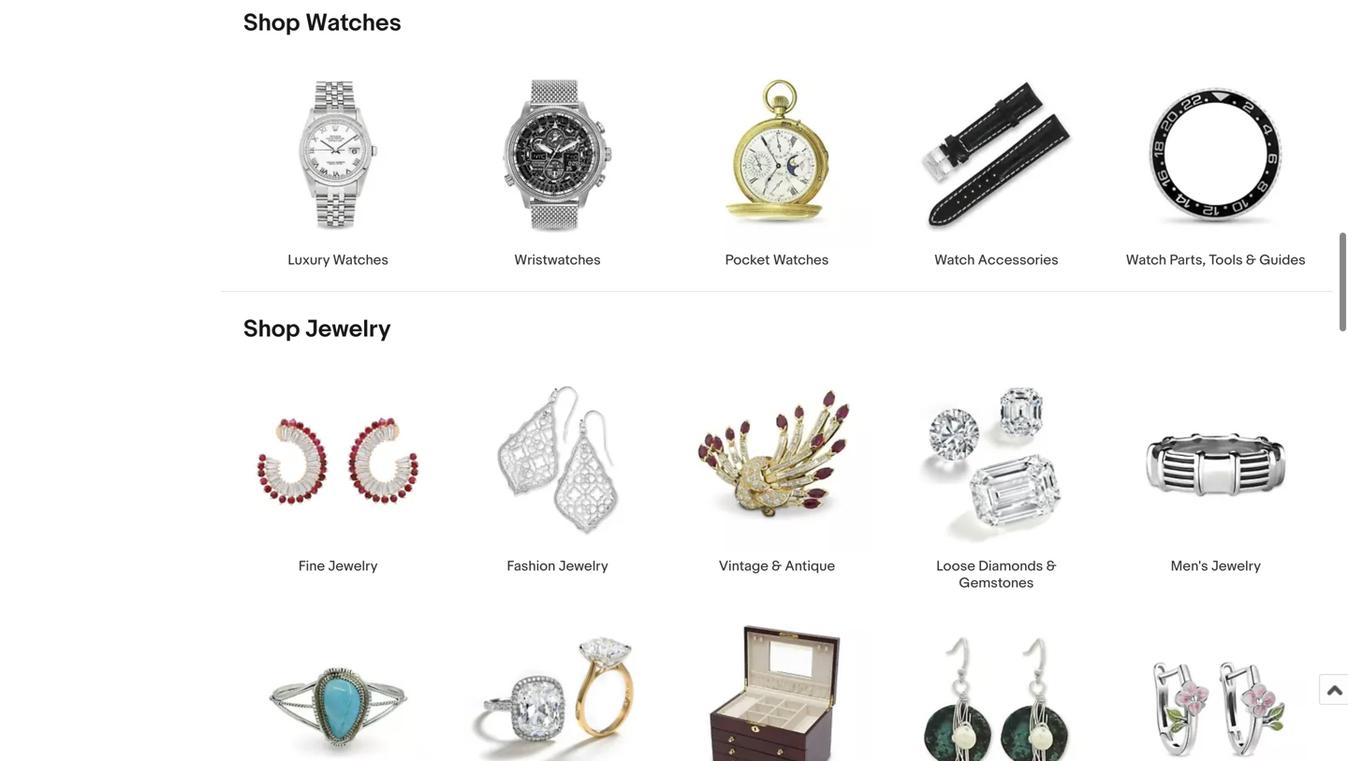 Task type: vqa. For each thing, say whether or not it's contained in the screenshot.
the shipping inside the Pack Your Item (But Don'T Seal It) And Tell Us More About The Package. Click Calculate Shipping, And The Shipping Calculator Will Help You Research Shipping Rates.
no



Task type: describe. For each thing, give the bounding box(es) containing it.
shop jewelry
[[243, 315, 391, 344]]

gemstones
[[959, 575, 1034, 592]]

vintage & antique link
[[667, 367, 887, 575]]

watches for luxury watches
[[333, 252, 389, 269]]

vintage
[[719, 558, 769, 575]]

watches for pocket watches
[[773, 252, 829, 269]]

fashion jewelry
[[507, 558, 608, 575]]

guides
[[1259, 252, 1306, 269]]

loose
[[936, 558, 975, 575]]

watch parts, tools & guides link
[[1106, 61, 1326, 269]]

men's
[[1171, 558, 1208, 575]]

wristwatches
[[514, 252, 601, 269]]

list for shop watches
[[221, 61, 1333, 291]]

pocket watches
[[725, 252, 829, 269]]

parts,
[[1170, 252, 1206, 269]]

fine jewelry link
[[228, 367, 448, 575]]

pocket watches link
[[667, 61, 887, 269]]

tools
[[1209, 252, 1243, 269]]

vintage & antique
[[719, 558, 835, 575]]

list for shop jewelry
[[221, 367, 1333, 761]]

loose diamonds & gemstones link
[[887, 367, 1106, 592]]

watches for shop watches
[[305, 9, 402, 38]]

fine jewelry
[[299, 558, 378, 575]]



Task type: locate. For each thing, give the bounding box(es) containing it.
fine
[[299, 558, 325, 575]]

list
[[221, 61, 1333, 291], [221, 367, 1333, 761]]

& right tools at right top
[[1246, 252, 1256, 269]]

watch for watch parts, tools & guides
[[1126, 252, 1167, 269]]

0 horizontal spatial &
[[772, 558, 782, 575]]

2 horizontal spatial &
[[1246, 252, 1256, 269]]

watches
[[305, 9, 402, 38], [333, 252, 389, 269], [773, 252, 829, 269]]

1 watch from the left
[[934, 252, 975, 269]]

watch accessories link
[[887, 61, 1106, 269]]

list containing luxury watches
[[221, 61, 1333, 291]]

1 horizontal spatial &
[[1046, 558, 1057, 575]]

jewelry right the fine at the bottom left
[[328, 558, 378, 575]]

list containing fine jewelry
[[221, 367, 1333, 761]]

watch left accessories
[[934, 252, 975, 269]]

jewelry for men's jewelry
[[1211, 558, 1261, 575]]

wristwatches link
[[448, 61, 667, 269]]

jewelry right fashion
[[559, 558, 608, 575]]

men's jewelry link
[[1106, 367, 1326, 575]]

pocket
[[725, 252, 770, 269]]

watch accessories
[[934, 252, 1059, 269]]

accessories
[[978, 252, 1059, 269]]

watch parts, tools & guides
[[1126, 252, 1306, 269]]

jewelry down luxury watches
[[305, 315, 391, 344]]

luxury watches link
[[228, 61, 448, 269]]

jewelry right men's
[[1211, 558, 1261, 575]]

0 vertical spatial list
[[221, 61, 1333, 291]]

1 horizontal spatial watch
[[1126, 252, 1167, 269]]

watch for watch accessories
[[934, 252, 975, 269]]

shop for shop jewelry
[[243, 315, 300, 344]]

shop
[[243, 9, 300, 38], [243, 315, 300, 344]]

1 list from the top
[[221, 61, 1333, 291]]

1 vertical spatial list
[[221, 367, 1333, 761]]

luxury watches
[[288, 252, 389, 269]]

0 horizontal spatial watch
[[934, 252, 975, 269]]

& right diamonds
[[1046, 558, 1057, 575]]

jewelry
[[305, 315, 391, 344], [328, 558, 378, 575], [559, 558, 608, 575], [1211, 558, 1261, 575]]

jewelry for fashion jewelry
[[559, 558, 608, 575]]

fashion jewelry link
[[448, 367, 667, 575]]

1 shop from the top
[[243, 9, 300, 38]]

men's jewelry
[[1171, 558, 1261, 575]]

loose diamonds & gemstones
[[936, 558, 1057, 592]]

& inside loose diamonds & gemstones
[[1046, 558, 1057, 575]]

2 shop from the top
[[243, 315, 300, 344]]

watch left parts,
[[1126, 252, 1167, 269]]

2 watch from the left
[[1126, 252, 1167, 269]]

1 vertical spatial shop
[[243, 315, 300, 344]]

jewelry for fine jewelry
[[328, 558, 378, 575]]

antique
[[785, 558, 835, 575]]

watch
[[934, 252, 975, 269], [1126, 252, 1167, 269]]

0 vertical spatial shop
[[243, 9, 300, 38]]

jewelry for shop jewelry
[[305, 315, 391, 344]]

diamonds
[[979, 558, 1043, 575]]

&
[[1246, 252, 1256, 269], [772, 558, 782, 575], [1046, 558, 1057, 575]]

shop for shop watches
[[243, 9, 300, 38]]

& right vintage
[[772, 558, 782, 575]]

luxury
[[288, 252, 330, 269]]

2 list from the top
[[221, 367, 1333, 761]]

fashion
[[507, 558, 555, 575]]

shop watches
[[243, 9, 402, 38]]



